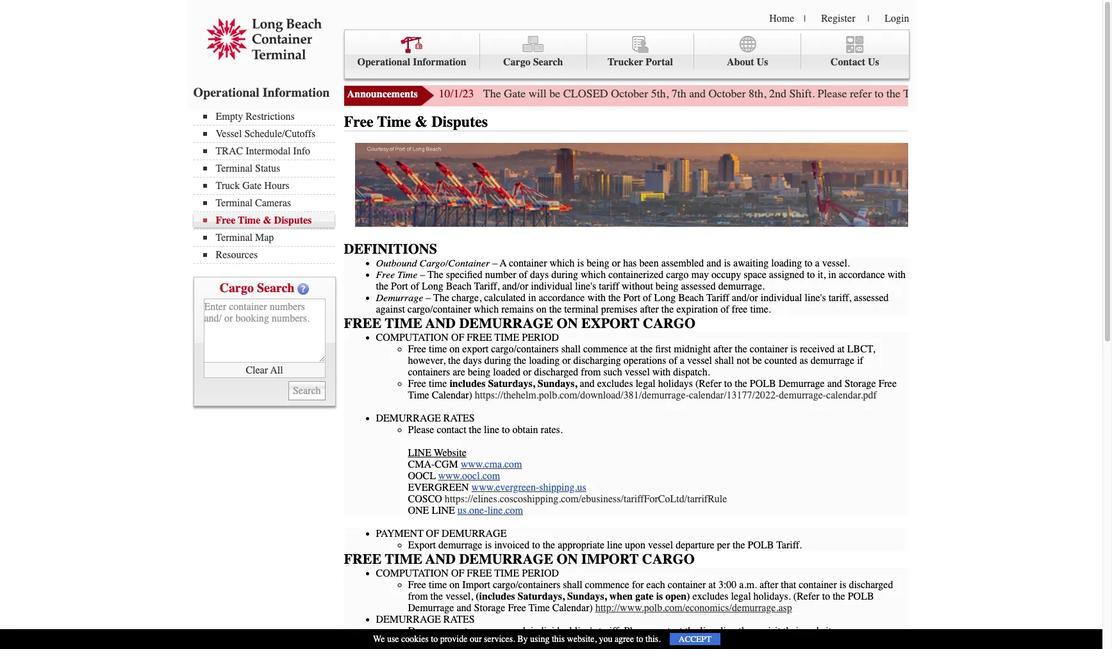 Task type: locate. For each thing, give the bounding box(es) containing it.
register
[[821, 13, 855, 24]]

received
[[800, 344, 835, 355]]

open)
[[666, 591, 690, 602]]

loading inside the definitions​ outbound cargo/container – a container which is being or has been assembled and is awaiting loading to a vessel.
[[771, 258, 802, 269]]

1 and from the top
[[426, 315, 456, 332]]

1 vertical spatial cargo search
[[220, 281, 294, 295]]

tariff
[[706, 292, 729, 304]]

0 horizontal spatial &
[[263, 215, 272, 226]]

1 horizontal spatial &
[[415, 113, 428, 131]]

shall inside free time on import cargo/containers shall commence for each container at 3:00 a.m. after that container is discharged from the vessel,
[[563, 579, 582, 591]]

1 vertical spatial menu bar
[[193, 110, 341, 264]]

free time & disputes
[[344, 113, 488, 131]]

premises
[[601, 304, 637, 315]]

is right that on the bottom of page
[[839, 579, 846, 591]]

days right a on the left of page
[[530, 269, 549, 281]]

discharged inside free time on import cargo/containers shall commence for each container at 3:00 a.m. after that container is discharged from the vessel,
[[849, 579, 893, 591]]

1 horizontal spatial calendar)
[[552, 602, 593, 614]]

1 vertical spatial from
[[408, 591, 428, 602]]

gate
[[1086, 87, 1106, 101], [635, 591, 654, 602]]

period inside free time and demurrage on export cargo computation of free time period
[[522, 332, 559, 344]]

2 horizontal spatial –
[[492, 258, 497, 269]]

1 horizontal spatial long
[[654, 292, 676, 304]]

per
[[717, 540, 730, 551], [494, 626, 507, 637]]

1 vertical spatial operational
[[193, 85, 259, 100]]

0 horizontal spatial being
[[468, 367, 491, 378]]

1 horizontal spatial search
[[533, 56, 563, 68]]

1 demurrage rates from the top
[[376, 413, 475, 424]]

a left vessel.
[[815, 258, 820, 269]]

about us link
[[694, 33, 801, 70]]

1 vertical spatial (refer
[[793, 591, 820, 602]]

the left the specified at the top left of the page
[[428, 269, 443, 281]]

being down assembled
[[656, 281, 678, 292]]

container right a on the left of page
[[509, 258, 547, 269]]

on left export
[[450, 344, 460, 355]]

1 horizontal spatial information
[[413, 56, 466, 68]]

1 horizontal spatial demurrage
[[811, 355, 855, 367]]

0 vertical spatial loading
[[771, 258, 802, 269]]

us.one-
[[458, 505, 487, 517]]

0 vertical spatial being
[[587, 258, 609, 269]]

0 horizontal spatial operational
[[193, 85, 259, 100]]

time down remains
[[494, 332, 519, 344]]

– left charge,
[[426, 292, 431, 304]]

of for computation of free time period
[[451, 568, 464, 579]]

0 vertical spatial days
[[530, 269, 549, 281]]

vessel right upon
[[648, 540, 673, 551]]

terminal down trac
[[216, 163, 253, 174]]

after
[[640, 304, 659, 315], [713, 344, 732, 355], [759, 579, 778, 591]]

be inside free time on export cargo/containers shall commence at the first midnight after the container is received at lbct, however, the days during the loading or discharging operations of a vessel shall not be counted as demurrage if containers are being loaded or discharged from such vessel with dispatch.
[[752, 355, 762, 367]]

cargo/containers down the invoiced
[[493, 579, 560, 591]]

& down terminal cameras link
[[263, 215, 272, 226]]

time inside payment of demurrage export demurrage is invoiced to the appropriate line upon vessel departure per the polb tariff. free time and demurrage on import cargo
[[385, 551, 422, 568]]

0 horizontal spatial october
[[611, 87, 648, 101]]

1 vertical spatial are
[[479, 626, 491, 637]]

long up cargo/container
[[422, 281, 443, 292]]

rates
[[443, 413, 475, 424], [443, 614, 475, 626]]

accordance right remains
[[539, 292, 585, 304]]

the up www.cma.com
[[469, 424, 481, 436]]

1 vertical spatial on
[[450, 344, 460, 355]]

for
[[1036, 87, 1049, 101], [632, 579, 644, 591]]

0 vertical spatial disputes
[[431, 113, 488, 131]]

occupy
[[712, 269, 741, 281]]

storage inside excludes legal holidays. (refer to the polb demurrage and storage free time calendar)
[[474, 602, 505, 614]]

of inside free time on export cargo/containers shall commence at the first midnight after the container is received at lbct, however, the days during the loading or discharging operations of a vessel shall not be counted as demurrage if containers are being loaded or discharged from such vessel with dispatch.
[[669, 355, 677, 367]]

2 rates from the top
[[443, 614, 475, 626]]

1 horizontal spatial loading
[[771, 258, 802, 269]]

port inside – the charge, calculated in accordance with the port of long beach tariff and/or individual line's tariff, assessed against cargo/container which remains on the terminal premises after the expiration of free time.
[[623, 292, 640, 304]]

demurrage up cookies
[[408, 602, 454, 614]]

line's down it,
[[805, 292, 826, 304]]

vessel,
[[446, 591, 473, 602]]

counted
[[765, 355, 797, 367]]

0 vertical spatial per
[[717, 540, 730, 551]]

| left login link
[[868, 13, 869, 24]]

period down the invoiced
[[522, 568, 559, 579]]

home
[[769, 13, 794, 24]]

1 vertical spatial gate
[[635, 591, 654, 602]]

2 horizontal spatial with
[[888, 269, 906, 281]]

2 vertical spatial line
[[700, 626, 715, 637]]

0 vertical spatial legal
[[636, 378, 656, 390]]

0 horizontal spatial days
[[463, 355, 482, 367]]

tariff.
[[599, 626, 621, 637]]

free inside free time on export cargo/containers shall commence at the first midnight after the container is received at lbct, however, the days during the loading or discharging operations of a vessel shall not be counted as demurrage if containers are being loaded or discharged from such vessel with dispatch.
[[408, 344, 426, 355]]

0 horizontal spatial which
[[474, 304, 499, 315]]

computation up however, in the bottom left of the page
[[376, 332, 449, 344]]

2nd
[[769, 87, 787, 101]]

their
[[783, 626, 802, 637]]

1 time from the top
[[429, 344, 447, 355]]

empty restrictions vessel schedule/cutoffs trac intermodal info terminal status truck gate hours terminal cameras free time & disputes terminal map resources
[[216, 111, 315, 261]]

being down export
[[468, 367, 491, 378]]

the left "without" on the top of page
[[608, 292, 621, 304]]

legal
[[636, 378, 656, 390], [731, 591, 751, 602]]

time down definitions​
[[397, 269, 417, 281]]

vessel.
[[822, 258, 850, 269]]

0 horizontal spatial long
[[422, 281, 443, 292]]

free inside payment of demurrage export demurrage is invoiced to the appropriate line upon vessel departure per the polb tariff. free time and demurrage on import cargo
[[344, 551, 381, 568]]

0 vertical spatial computation
[[376, 332, 449, 344]]

or right 'loaded'
[[523, 367, 532, 378]]

1 vertical spatial period
[[522, 568, 559, 579]]

terminal map link
[[203, 232, 334, 244]]

0 vertical spatial terminal
[[216, 163, 253, 174]]

on left import
[[450, 579, 460, 591]]

the left vessel,
[[430, 591, 443, 602]]

2 us from the left
[[868, 56, 879, 68]]

2 october from the left
[[709, 87, 746, 101]]

1 horizontal spatial october
[[709, 87, 746, 101]]

information up restrictions
[[263, 85, 330, 100]]

1 horizontal spatial from
[[581, 367, 601, 378]]

will
[[529, 87, 547, 101]]

information
[[413, 56, 466, 68], [263, 85, 330, 100]]

restrictions
[[246, 111, 295, 122]]

assessed inside – the specified number of days during which containerized cargo may occupy space assigned to it, in accordance with the port of long beach tariff, and/or individual line's tariff without being assessed demurrage.
[[681, 281, 716, 292]]

calendar) inside excludes legal holidays. (refer to the polb demurrage and storage free time calendar)
[[552, 602, 593, 614]]

which inside the definitions​ outbound cargo/container – a container which is being or has been assembled and is awaiting loading to a vessel.
[[550, 258, 575, 269]]

during
[[551, 269, 578, 281], [484, 355, 511, 367]]

1 horizontal spatial accordance
[[839, 269, 885, 281]]

free inside empty restrictions vessel schedule/cutoffs trac intermodal info terminal status truck gate hours terminal cameras free time & disputes terminal map resources
[[216, 215, 235, 226]]

1 horizontal spatial with
[[652, 367, 671, 378]]

or inside the definitions​ outbound cargo/container – a container which is being or has been assembled and is awaiting loading to a vessel.
[[612, 258, 621, 269]]

trac intermodal info link
[[203, 146, 334, 157]]

us for contact us
[[868, 56, 879, 68]]

polb
[[750, 378, 776, 390], [748, 540, 774, 551], [848, 591, 874, 602]]

are right rates
[[479, 626, 491, 637]]

accordance inside – the specified number of days during which containerized cargo may occupy space assigned to it, in accordance with the port of long beach tariff, and/or individual line's tariff without being assessed demurrage.
[[839, 269, 885, 281]]

for right page
[[1036, 87, 1049, 101]]

after inside free time on import cargo/containers shall commence for each container at 3:00 a.m. after that container is discharged from the vessel,
[[759, 579, 778, 591]]

7th
[[671, 87, 686, 101]]

– for charge,
[[426, 292, 431, 304]]

contact up the website
[[437, 424, 466, 436]]

be
[[549, 87, 560, 101], [752, 355, 762, 367]]

0 vertical spatial for
[[1036, 87, 1049, 101]]

with right vessel.
[[888, 269, 906, 281]]

directly
[[718, 626, 749, 637]]

the inside – the specified number of days during which containerized cargo may occupy space assigned to it, in accordance with the port of long beach tariff, and/or individual line's tariff without being assessed demurrage.
[[376, 281, 388, 292]]

container inside the definitions​ outbound cargo/container – a container which is being or has been assembled and is awaiting loading to a vessel.
[[509, 258, 547, 269]]

cargo search
[[503, 56, 563, 68], [220, 281, 294, 295]]

www.oocl.com link
[[438, 470, 500, 482]]

shall left the not
[[715, 355, 734, 367]]

1 horizontal spatial days
[[530, 269, 549, 281]]

2 | from the left
[[868, 13, 869, 24]]

disputes down 10/1/23
[[431, 113, 488, 131]]

cargo/containers
[[491, 344, 559, 355], [493, 579, 560, 591]]

departure
[[676, 540, 714, 551]]

disputes inside empty restrictions vessel schedule/cutoffs trac intermodal info terminal status truck gate hours terminal cameras free time & disputes terminal map resources
[[274, 215, 312, 226]]

shall for container
[[563, 579, 582, 591]]

computation down export
[[376, 568, 449, 579]]

0 horizontal spatial after
[[640, 304, 659, 315]]

in
[[828, 269, 836, 281], [528, 292, 536, 304]]

demurrage inside free time and demurrage on export cargo computation of free time period
[[459, 315, 553, 332]]

each left using
[[509, 626, 528, 637]]

on inside free time and demurrage on export cargo computation of free time period
[[557, 315, 578, 332]]

time down however, in the bottom left of the page
[[429, 378, 447, 390]]

and excludes legal holidays (refer to the polb demurrage and storage free time calendar)
[[408, 378, 897, 401]]

0 vertical spatial contact
[[437, 424, 466, 436]]

0 horizontal spatial hours
[[264, 180, 289, 192]]

cargo search up will
[[503, 56, 563, 68]]

register link
[[821, 13, 855, 24]]

storage down import
[[474, 602, 505, 614]]

1 vertical spatial demurrage
[[438, 540, 482, 551]]

rates down the includes
[[443, 413, 475, 424]]

beach down may
[[678, 292, 704, 304]]

time inside excludes legal holidays. (refer to the polb demurrage and storage free time calendar)
[[529, 602, 550, 614]]

1 horizontal spatial legal
[[731, 591, 751, 602]]

beach inside – the specified number of days during which containerized cargo may occupy space assigned to it, in accordance with the port of long beach tariff, and/or individual line's tariff without being assessed demurrage.
[[446, 281, 472, 292]]

please left refer
[[818, 87, 847, 101]]

1 us from the left
[[757, 56, 768, 68]]

0 horizontal spatial excludes
[[597, 378, 633, 390]]

of up holidays
[[669, 355, 677, 367]]

1 vertical spatial discharged
[[849, 579, 893, 591]]

1 horizontal spatial line
[[607, 540, 622, 551]]

are
[[453, 367, 465, 378], [479, 626, 491, 637]]

line left obtain on the bottom of page
[[484, 424, 499, 436]]

cargo/containers inside free time on import cargo/containers shall commence for each container at 3:00 a.m. after that container is discharged from the vessel,
[[493, 579, 560, 591]]

the inside free time on import cargo/containers shall commence for each container at 3:00 a.m. after that container is discharged from the vessel,
[[430, 591, 443, 602]]

2 time from the top
[[429, 378, 447, 390]]

a right the first
[[680, 355, 685, 367]]

free down definitions​
[[376, 269, 395, 281]]

1 horizontal spatial during
[[551, 269, 578, 281]]

https://thehelm.polb.com/download/381/demurrage-
[[475, 390, 689, 401]]

0 horizontal spatial search
[[257, 281, 294, 295]]

calendar) inside the and excludes legal holidays (refer to the polb demurrage and storage free time calendar)
[[432, 390, 472, 401]]

1 vertical spatial accordance
[[539, 292, 585, 304]]

the right refer
[[886, 87, 901, 101]]

such
[[603, 367, 622, 378]]

demurrage inside payment of demurrage export demurrage is invoiced to the appropriate line upon vessel departure per the polb tariff. free time and demurrage on import cargo
[[438, 540, 482, 551]]

0 horizontal spatial each
[[509, 626, 528, 637]]

commence
[[583, 344, 628, 355], [585, 579, 629, 591]]

commence inside free time on import cargo/containers shall commence for each container at 3:00 a.m. after that container is discharged from the vessel,
[[585, 579, 629, 591]]

on up (includes saturdays, sundays, when gate is open) at the bottom
[[557, 551, 578, 568]]

assessed right tariff,
[[854, 292, 889, 304]]

|
[[804, 13, 806, 24], [868, 13, 869, 24]]

0 vertical spatial time
[[429, 344, 447, 355]]

time up containers
[[429, 344, 447, 355]]

the up a.m.
[[733, 540, 745, 551]]

https://thehelm.polb.com/download/381/demurrage-calendar/13177/2022-demurrage-calendar.pdf
[[475, 390, 877, 401]]

0 vertical spatial rates
[[443, 413, 475, 424]]

shift.
[[789, 87, 815, 101]]

cargo/containers inside free time on export cargo/containers shall commence at the first midnight after the container is received at lbct, however, the days during the loading or discharging operations of a vessel shall not be counted as demurrage if containers are being loaded or discharged from such vessel with dispatch.
[[491, 344, 559, 355]]

calendar/13177/2022-
[[689, 390, 779, 401]]

polb inside payment of demurrage export demurrage is invoiced to the appropriate line upon vessel departure per the polb tariff. free time and demurrage on import cargo
[[748, 540, 774, 551]]

us for about us
[[757, 56, 768, 68]]

3 time from the top
[[429, 579, 447, 591]]

1 vertical spatial search
[[257, 281, 294, 295]]

cosco
[[408, 494, 442, 505]]

of down containerized
[[643, 292, 652, 304]]

please up cma-
[[408, 424, 434, 436]]

2 vertical spatial terminal
[[216, 232, 253, 244]]

1 horizontal spatial us
[[868, 56, 879, 68]]

upon
[[625, 540, 645, 551]]

truck down trac
[[216, 180, 240, 192]]

disputes
[[431, 113, 488, 131], [274, 215, 312, 226]]

5th,
[[651, 87, 669, 101]]

first
[[655, 344, 671, 355]]

the inside the and excludes legal holidays (refer to the polb demurrage and storage free time calendar)
[[735, 378, 747, 390]]

and inside free time and demurrage on export cargo computation of free time period
[[426, 315, 456, 332]]

is inside free time on import cargo/containers shall commence for each container at 3:00 a.m. after that container is discharged from the vessel,
[[839, 579, 846, 591]]

1 horizontal spatial cargo
[[503, 56, 531, 68]]

1 vertical spatial the
[[428, 269, 443, 281]]

calendar)
[[432, 390, 472, 401], [552, 602, 593, 614]]

after down "without" on the top of page
[[640, 304, 659, 315]]

calendar) up website,
[[552, 602, 593, 614]]

0 horizontal spatial (refer
[[695, 378, 722, 390]]

1 horizontal spatial discharged
[[849, 579, 893, 591]]

calculated
[[484, 292, 526, 304]]

None submit
[[288, 381, 325, 401]]

with inside – the charge, calculated in accordance with the port of long beach tariff and/or individual line's tariff, assessed against cargo/container which remains on the terminal premises after the expiration of free time.
[[587, 292, 606, 304]]

1 vertical spatial calendar)
[[552, 602, 593, 614]]

saturdays,
[[488, 378, 535, 390], [518, 591, 565, 602]]

0 vertical spatial be
[[549, 87, 560, 101]]

midnight
[[674, 344, 711, 355]]

0 horizontal spatial disputes
[[274, 215, 312, 226]]

of
[[519, 269, 527, 281], [411, 281, 419, 292], [643, 292, 652, 304], [721, 304, 729, 315], [669, 355, 677, 367]]

1 horizontal spatial be
[[752, 355, 762, 367]]

in right it,
[[828, 269, 836, 281]]

days up the includes
[[463, 355, 482, 367]]

in inside – the charge, calculated in accordance with the port of long beach tariff and/or individual line's tariff, assessed against cargo/container which remains on the terminal premises after the expiration of free time.
[[528, 292, 536, 304]]

cma-
[[408, 459, 435, 470]]

been
[[639, 258, 659, 269]]

Enter container numbers and/ or booking numbers.  text field
[[204, 299, 325, 363]]

individual down assigned
[[761, 292, 802, 304]]

2 period from the top
[[522, 568, 559, 579]]

demurrage inside free time on export cargo/containers shall commence at the first midnight after the container is received at lbct, however, the days during the loading or discharging operations of a vessel shall not be counted as demurrage if containers are being loaded or discharged from such vessel with dispatch.
[[811, 355, 855, 367]]

1 period from the top
[[522, 332, 559, 344]]

shall down terminal
[[561, 344, 581, 355]]

free time includes saturdays, sundays,
[[408, 378, 577, 390]]

1 horizontal spatial which
[[550, 258, 575, 269]]

time up (includes
[[494, 568, 519, 579]]

each inside free time on import cargo/containers shall commence for each container at 3:00 a.m. after that container is discharged from the vessel,
[[646, 579, 665, 591]]

excludes legal holidays. (refer to the polb demurrage and storage free time calendar)
[[408, 591, 874, 614]]

free time on export cargo/containers shall commence at the first midnight after the container is received at lbct, however, the days during the loading or discharging operations of a vessel shall not be counted as demurrage if containers are being loaded or discharged from such vessel with dispatch.
[[408, 344, 875, 378]]

1 vertical spatial during
[[484, 355, 511, 367]]

terminal status link
[[203, 163, 334, 174]]

from
[[581, 367, 601, 378], [408, 591, 428, 602]]

charge,
[[452, 292, 482, 304]]

0 horizontal spatial –
[[420, 269, 425, 281]]

loading right 'loaded'
[[529, 355, 560, 367]]

during inside – the specified number of days during which containerized cargo may occupy space assigned to it, in accordance with the port of long beach tariff, and/or individual line's tariff without being assessed demurrage.
[[551, 269, 578, 281]]

1 rates from the top
[[443, 413, 475, 424]]

services.
[[484, 634, 515, 645]]

of
[[451, 332, 464, 344], [426, 528, 439, 540], [451, 568, 464, 579]]

0 vertical spatial demurrage rates
[[376, 413, 475, 424]]

2 and from the top
[[426, 551, 456, 568]]

long inside – the specified number of days during which containerized cargo may occupy space assigned to it, in accordance with the port of long beach tariff, and/or individual line's tariff without being assessed demurrage.
[[422, 281, 443, 292]]

beach inside – the charge, calculated in accordance with the port of long beach tariff and/or individual line's tariff, assessed against cargo/container which remains on the terminal premises after the expiration of free time.
[[678, 292, 704, 304]]

https://thehelm.polb.com/download/381/demurrage-calendar/13177/2022-demurrage-calendar.pdf link
[[475, 390, 877, 401]]

and inside payment of demurrage export demurrage is invoiced to the appropriate line upon vessel departure per the polb tariff. free time and demurrage on import cargo
[[426, 551, 456, 568]]

container inside free time on export cargo/containers shall commence at the first midnight after the container is received at lbct, however, the days during the loading or discharging operations of a vessel shall not be counted as demurrage if containers are being loaded or discharged from such vessel with dispatch.
[[750, 344, 788, 355]]

import
[[581, 551, 639, 568]]

0 horizontal spatial gate
[[242, 180, 262, 192]]

0 vertical spatial please
[[818, 87, 847, 101]]

d
[[1109, 87, 1112, 101]]

during up "free time includes saturdays, sundays,"
[[484, 355, 511, 367]]

commence down import
[[585, 579, 629, 591]]

a inside free time on export cargo/containers shall commence at the first midnight after the container is received at lbct, however, the days during the loading or discharging operations of a vessel shall not be counted as demurrage if containers are being loaded or discharged from such vessel with dispatch.
[[680, 355, 685, 367]]

1 vertical spatial being
[[656, 281, 678, 292]]

0 horizontal spatial accordance
[[539, 292, 585, 304]]

time inside free time on export cargo/containers shall commence at the first midnight after the container is received at lbct, however, the days during the loading or discharging operations of a vessel shall not be counted as demurrage if containers are being loaded or discharged from such vessel with dispatch.
[[429, 344, 447, 355]]

– inside the definitions​ outbound cargo/container – a container which is being or has been assembled and is awaiting loading to a vessel.
[[492, 258, 497, 269]]

and inside the definitions​ outbound cargo/container – a container which is being or has been assembled and is awaiting loading to a vessel.
[[707, 258, 721, 269]]

search down resources "link"
[[257, 281, 294, 295]]

0 vertical spatial saturdays,
[[488, 378, 535, 390]]

&
[[415, 113, 428, 131], [263, 215, 272, 226]]

1 vertical spatial after
[[713, 344, 732, 355]]

days inside – the specified number of days during which containerized cargo may occupy space assigned to it, in accordance with the port of long beach tariff, and/or individual line's tariff without being assessed demurrage.
[[530, 269, 549, 281]]

time inside free time on import cargo/containers shall commence for each container at 3:00 a.m. after that container is discharged from the vessel,
[[429, 579, 447, 591]]

operational up empty
[[193, 85, 259, 100]]

the down the not
[[735, 378, 747, 390]]

line's
[[575, 281, 596, 292], [805, 292, 826, 304], [575, 626, 596, 637]]

saturdays, right the includes
[[488, 378, 535, 390]]

of for payment of demurrage export demurrage is invoiced to the appropriate line upon vessel departure per the polb tariff. free time and demurrage on import cargo
[[426, 528, 439, 540]]

calendar) down containers
[[432, 390, 472, 401]]

1 horizontal spatial at
[[709, 579, 716, 591]]

legal down the operations
[[636, 378, 656, 390]]

truck right refer
[[903, 87, 930, 101]]

cargo inside menu bar
[[503, 56, 531, 68]]

at left lbct,
[[837, 344, 845, 355]]

2 demurrage rates from the top
[[376, 614, 475, 626]]

2 terminal from the top
[[216, 197, 253, 209]]

0 vertical spatial demurrage
[[811, 355, 855, 367]]

about
[[727, 56, 754, 68]]

legal left holidays.
[[731, 591, 751, 602]]

(includes
[[476, 591, 515, 602]]

the left charge,
[[433, 292, 449, 304]]

import
[[462, 579, 490, 591]]

1 computation from the top
[[376, 332, 449, 344]]

1 vertical spatial time
[[429, 378, 447, 390]]

2 vertical spatial on
[[450, 579, 460, 591]]

clear all button
[[204, 363, 325, 378]]

– inside – the specified number of days during which containerized cargo may occupy space assigned to it, in accordance with the port of long beach tariff, and/or individual line's tariff without being assessed demurrage.
[[420, 269, 425, 281]]

8th,
[[749, 87, 766, 101]]

of down one
[[426, 528, 439, 540]]

discharged inside free time on export cargo/containers shall commence at the first midnight after the container is received at lbct, however, the days during the loading or discharging operations of a vessel shall not be counted as demurrage if containers are being loaded or discharged from such vessel with dispatch.
[[534, 367, 578, 378]]

us right about
[[757, 56, 768, 68]]

after left the not
[[713, 344, 732, 355]]

beach down cargo/container
[[446, 281, 472, 292]]

the right 10/1/23
[[483, 87, 501, 101]]

free inside free time on import cargo/containers shall commence for each container at 3:00 a.m. after that container is discharged from the vessel,
[[408, 579, 426, 591]]

demurrage up computation of free time period
[[438, 540, 482, 551]]

all
[[270, 364, 283, 376]]

excludes right the "open)"
[[693, 591, 728, 602]]

time down announcements
[[377, 113, 411, 131]]

0 horizontal spatial storage
[[474, 602, 505, 614]]

the
[[483, 87, 501, 101], [428, 269, 443, 281], [433, 292, 449, 304]]

1 horizontal spatial gate
[[1086, 87, 1106, 101]]

includes
[[450, 378, 485, 390]]

free down payment
[[344, 551, 381, 568]]

0 vertical spatial (refer
[[695, 378, 722, 390]]

1 vertical spatial and
[[426, 551, 456, 568]]

1 vertical spatial be
[[752, 355, 762, 367]]

specified
[[446, 269, 482, 281]]

cargo down resources
[[220, 281, 254, 295]]

demurrage down calculated
[[459, 315, 553, 332]]

0 horizontal spatial please
[[408, 424, 434, 436]]

storage down if at the right bottom of the page
[[845, 378, 876, 390]]

0 vertical spatial hours
[[958, 87, 986, 101]]

free down export
[[408, 579, 426, 591]]

visit
[[763, 626, 781, 637]]

menu bar
[[344, 29, 909, 79], [193, 110, 341, 264]]

assembled
[[661, 258, 704, 269]]

2 on from the top
[[557, 551, 578, 568]]

0 vertical spatial and
[[426, 315, 456, 332]]

free inside excludes legal holidays. (refer to the polb demurrage and storage free time calendar)
[[508, 602, 526, 614]]

cargo/containers up 'loaded'
[[491, 344, 559, 355]]

1 horizontal spatial |
[[868, 13, 869, 24]]

on inside free time on import cargo/containers shall commence for each container at 3:00 a.m. after that container is discharged from the vessel,
[[450, 579, 460, 591]]

login
[[885, 13, 909, 24]]

are down export
[[453, 367, 465, 378]]

being up tariff
[[587, 258, 609, 269]]

(refer right holidays.
[[793, 591, 820, 602]]

and down charge,
[[426, 315, 456, 332]]

1 on from the top
[[557, 315, 578, 332]]

1 vertical spatial truck
[[216, 180, 240, 192]]



Task type: describe. For each thing, give the bounding box(es) containing it.
– the specified number of days during which containerized cargo may occupy space assigned to it, in accordance with the port of long beach tariff, and/or individual line's tariff without being assessed demurrage.
[[376, 269, 906, 292]]

0 horizontal spatial line
[[408, 447, 431, 459]]

a inside the definitions​ outbound cargo/container – a container which is being or has been assembled and is awaiting loading to a vessel.
[[815, 258, 820, 269]]

demurrage down free time
[[376, 292, 423, 304]]

agree
[[615, 634, 634, 645]]

to inside the and excludes legal holidays (refer to the polb demurrage and storage free time calendar)
[[724, 378, 732, 390]]

the down free time and demurrage on export cargo computation of free time period
[[514, 355, 526, 367]]

the left terminal
[[549, 304, 562, 315]]

the down free
[[735, 344, 747, 355]]

free down charge,
[[467, 332, 492, 344]]

container right that on the bottom of page
[[799, 579, 837, 591]]

free time & disputes link
[[203, 215, 334, 226]]

to inside the definitions​ outbound cargo/container – a container which is being or has been assembled and is awaiting loading to a vessel.
[[805, 258, 813, 269]]

us.one-line.com link
[[458, 505, 523, 517]]

cargo/container
[[420, 258, 490, 269]]

discharging
[[573, 355, 621, 367]]

further
[[1052, 87, 1084, 101]]

time up however, in the bottom left of the page
[[385, 315, 422, 332]]

time for free time on import cargo/containers shall commence for each container at 3:00 a.m. after that container is discharged from the vessel,
[[429, 579, 447, 591]]

rates.
[[541, 424, 563, 436]]

(includes saturdays, sundays, when gate is open)
[[476, 591, 693, 602]]

payment of demurrage export demurrage is invoiced to the appropriate line upon vessel departure per the polb tariff. free time and demurrage on import cargo
[[344, 528, 802, 568]]

or left discharging
[[562, 355, 571, 367]]

0 vertical spatial sundays,
[[538, 378, 577, 390]]

free down however, in the bottom left of the page
[[408, 378, 426, 390]]

http://www.polb.com/economics/demurrage.asp link
[[595, 602, 792, 614]]

tariff
[[599, 281, 619, 292]]

days inside free time on export cargo/containers shall commence at the first midnight after the container is received at lbct, however, the days during the loading or discharging operations of a vessel shall not be counted as demurrage if containers are being loaded or discharged from such vessel with dispatch.
[[463, 355, 482, 367]]

0 horizontal spatial per
[[494, 626, 507, 637]]

remains
[[501, 304, 534, 315]]

trac
[[216, 146, 243, 157]]

1 horizontal spatial are
[[479, 626, 491, 637]]

when
[[609, 591, 633, 602]]

computation of free time period
[[376, 568, 559, 579]]

oocl
[[408, 470, 436, 482]]

as
[[800, 355, 808, 367]]

after inside free time on export cargo/containers shall commence at the first midnight after the container is received at lbct, however, the days during the loading or discharging operations of a vessel shall not be counted as demurrage if containers are being loaded or discharged from such vessel with dispatch.
[[713, 344, 732, 355]]

1 vertical spatial contact
[[653, 626, 682, 637]]

of down outbound
[[411, 281, 419, 292]]

0 vertical spatial line
[[484, 424, 499, 436]]

operational inside menu bar
[[357, 56, 410, 68]]

is inside payment of demurrage export demurrage is invoiced to the appropriate line upon vessel departure per the polb tariff. free time and demurrage on import cargo
[[485, 540, 492, 551]]

– for specified
[[420, 269, 425, 281]]

2 horizontal spatial at
[[837, 344, 845, 355]]

vessel right such
[[625, 367, 650, 378]]

to inside excludes legal holidays. (refer to the polb demurrage and storage free time calendar)
[[822, 591, 830, 602]]

containerized
[[608, 269, 664, 281]]

appropriate
[[558, 540, 604, 551]]

line's left you
[[575, 626, 596, 637]]

shall for first
[[561, 344, 581, 355]]

0 vertical spatial &
[[415, 113, 428, 131]]

the down the http://www.polb.com/economics/demurrage.asp
[[685, 626, 698, 637]]

1 | from the left
[[804, 13, 806, 24]]

0 horizontal spatial gate
[[635, 591, 654, 602]]

cargo search link
[[480, 33, 587, 70]]

legal inside the and excludes legal holidays (refer to the polb demurrage and storage free time calendar)
[[636, 378, 656, 390]]

container up the http://www.polb.com/economics/demurrage.asp
[[668, 579, 706, 591]]

we
[[373, 634, 385, 645]]

holidays
[[658, 378, 693, 390]]

use
[[387, 634, 399, 645]]

contact
[[831, 56, 865, 68]]

0 horizontal spatial cargo search
[[220, 281, 294, 295]]

0 horizontal spatial contact
[[437, 424, 466, 436]]

by
[[517, 634, 528, 645]]

free down announcements
[[344, 113, 373, 131]]

please contact the line to obtain rates.
[[408, 424, 563, 436]]

1 horizontal spatial disputes
[[431, 113, 488, 131]]

using
[[530, 634, 550, 645]]

cargo/containers for import
[[493, 579, 560, 591]]

trucker
[[608, 56, 643, 68]]

the inside excludes legal holidays. (refer to the polb demurrage and storage free time calendar)
[[833, 591, 845, 602]]

assessed inside – the charge, calculated in accordance with the port of long beach tariff and/or individual line's tariff, assessed against cargo/container which remains on the terminal premises after the expiration of free time.
[[854, 292, 889, 304]]

www.evergreen-shipping.us link
[[472, 482, 586, 494]]

is up terminal
[[577, 258, 584, 269]]

www.evergreen-
[[472, 482, 539, 494]]

2 computation from the top
[[376, 568, 449, 579]]

0 vertical spatial gate
[[1086, 87, 1106, 101]]

excludes inside excludes legal holidays. (refer to the polb demurrage and storage free time calendar)
[[693, 591, 728, 602]]

cargo inside payment of demurrage export demurrage is invoiced to the appropriate line upon vessel departure per the polb tariff. free time and demurrage on import cargo
[[642, 551, 695, 568]]

10/1/23
[[439, 87, 474, 101]]

1 vertical spatial operational information
[[193, 85, 330, 100]]

the left the expiration
[[661, 304, 674, 315]]

truck inside empty restrictions vessel schedule/cutoffs trac intermodal info terminal status truck gate hours terminal cameras free time & disputes terminal map resources
[[216, 180, 240, 192]]

you
[[599, 634, 612, 645]]

intermodal
[[246, 146, 291, 157]]

space
[[744, 269, 766, 281]]

the left export
[[448, 355, 461, 367]]

time.
[[750, 304, 771, 315]]

tariff.
[[776, 540, 802, 551]]

(refer inside the and excludes legal holidays (refer to the polb demurrage and storage free time calendar)
[[695, 378, 722, 390]]

the for gate
[[483, 87, 501, 101]]

portal
[[646, 56, 673, 68]]

3 terminal from the top
[[216, 232, 253, 244]]

on for import
[[450, 579, 460, 591]]

2 horizontal spatial gate
[[933, 87, 955, 101]]

time inside empty restrictions vessel schedule/cutoffs trac intermodal info terminal status truck gate hours terminal cameras free time & disputes terminal map resources
[[238, 215, 260, 226]]

0 vertical spatial truck
[[903, 87, 930, 101]]

web
[[989, 87, 1008, 101]]

time for free time includes saturdays, sundays,
[[429, 378, 447, 390]]

awaiting
[[733, 258, 769, 269]]

– the charge, calculated in accordance with the port of long beach tariff and/or individual line's tariff, assessed against cargo/container which remains on the terminal premises after the expiration of free time.
[[376, 292, 889, 315]]

this
[[552, 634, 565, 645]]

or left visit
[[752, 626, 760, 637]]

demurrage up cookies
[[376, 614, 441, 626]]

demurrage-
[[779, 390, 826, 401]]

not
[[737, 355, 750, 367]]

http://www.polb.com/economics/demurrage.asp
[[595, 602, 792, 614]]

demurrage inside the and excludes legal holidays (refer to the polb demurrage and storage free time calendar)
[[779, 378, 825, 390]]

individual inside – the charge, calculated in accordance with the port of long beach tariff and/or individual line's tariff, assessed against cargo/container which remains on the terminal premises after the expiration of free time.
[[761, 292, 802, 304]]

time inside the and excludes legal holidays (refer to the polb demurrage and storage free time calendar)
[[408, 390, 429, 401]]

menu bar containing empty restrictions
[[193, 110, 341, 264]]

1 terminal from the top
[[216, 163, 253, 174]]

www.cma.com link
[[461, 459, 522, 470]]

info
[[293, 146, 310, 157]]

gate inside empty restrictions vessel schedule/cutoffs trac intermodal info terminal status truck gate hours terminal cameras free time & disputes terminal map resources
[[242, 180, 262, 192]]

being inside the definitions​ outbound cargo/container – a container which is being or has been assembled and is awaiting loading to a vessel.
[[587, 258, 609, 269]]

line website cma-cgm www.cma.com oocl www.oocl.com evergreen www.evergreen-shipping.us cosco https://elines.coscoshipping.com/ebusiness/tariffforcoltd/tarrifrule one line us.one-line.com
[[408, 447, 727, 517]]

1 vertical spatial line
[[432, 505, 455, 517]]

clear
[[246, 364, 268, 376]]

tariff,
[[829, 292, 851, 304]]

number
[[485, 269, 516, 281]]

of right number
[[519, 269, 527, 281]]

tariff,
[[474, 281, 500, 292]]

commence for at
[[583, 344, 628, 355]]

and down discharging
[[580, 378, 595, 390]]

operational information inside operational information link
[[357, 56, 466, 68]]

information inside menu bar
[[413, 56, 466, 68]]

3:00
[[718, 579, 737, 591]]

0 horizontal spatial information
[[263, 85, 330, 100]]

in inside – the specified number of days during which containerized cargo may occupy space assigned to it, in accordance with the port of long beach tariff, and/or individual line's tariff without being assessed demurrage.
[[828, 269, 836, 281]]

loading inside free time on export cargo/containers shall commence at the first midnight after the container is received at lbct, however, the days during the loading or discharging operations of a vessel shall not be counted as demurrage if containers are being loaded or discharged from such vessel with dispatch.
[[529, 355, 560, 367]]

vessel inside payment of demurrage export demurrage is invoiced to the appropriate line upon vessel departure per the polb tariff. free time and demurrage on import cargo
[[648, 540, 673, 551]]

https://elines.coscoshipping.com/ebusiness/tariffforcoltd/tarrifrule
[[445, 494, 727, 505]]

after inside – the charge, calculated in accordance with the port of long beach tariff and/or individual line's tariff, assessed against cargo/container which remains on the terminal premises after the expiration of free time.
[[640, 304, 659, 315]]

of inside free time and demurrage on export cargo computation of free time period
[[451, 332, 464, 344]]

menu bar containing operational information
[[344, 29, 909, 79]]

long inside – the charge, calculated in accordance with the port of long beach tariff and/or individual line's tariff, assessed against cargo/container which remains on the terminal premises after the expiration of free time.
[[654, 292, 676, 304]]

may
[[691, 269, 709, 281]]

free down free time
[[344, 315, 381, 332]]

demurrage inside excludes legal holidays. (refer to the polb demurrage and storage free time calendar)
[[408, 602, 454, 614]]

for inside free time on import cargo/containers shall commence for each container at 3:00 a.m. after that container is discharged from the vessel,
[[632, 579, 644, 591]]

commence for for
[[585, 579, 629, 591]]

polb inside the and excludes legal holidays (refer to the polb demurrage and storage free time calendar)
[[750, 378, 776, 390]]

cargo search inside menu bar
[[503, 56, 563, 68]]

(refer inside excludes legal holidays. (refer to the polb demurrage and storage free time calendar)
[[793, 591, 820, 602]]

demurrage up (includes
[[459, 551, 553, 568]]

cookies
[[401, 634, 429, 645]]

the left "appropriate"
[[543, 540, 555, 551]]

free inside the and excludes legal holidays (refer to the polb demurrage and storage free time calendar)
[[879, 378, 897, 390]]

are inside free time on export cargo/containers shall commence at the first midnight after the container is received at lbct, however, the days during the loading or discharging operations of a vessel shall not be counted as demurrage if containers are being loaded or discharged from such vessel with dispatch.
[[453, 367, 465, 378]]

from inside free time on import cargo/containers shall commence for each container at 3:00 a.m. after that container is discharged from the vessel,
[[408, 591, 428, 602]]

rates
[[457, 626, 476, 637]]

page
[[1011, 87, 1033, 101]]

2 vertical spatial please
[[624, 626, 650, 637]]

cameras
[[255, 197, 291, 209]]

on for export
[[450, 344, 460, 355]]

www.oocl.com
[[438, 470, 500, 482]]

cargo/containers for export
[[491, 344, 559, 355]]

and right 7th
[[689, 87, 706, 101]]

1 october from the left
[[611, 87, 648, 101]]

being inside free time on export cargo/containers shall commence at the first midnight after the container is received at lbct, however, the days during the loading or discharging operations of a vessel shall not be counted as demurrage if containers are being loaded or discharged from such vessel with dispatch.
[[468, 367, 491, 378]]

free time
[[376, 269, 417, 281]]

line inside payment of demurrage export demurrage is invoiced to the appropriate line upon vessel departure per the polb tariff. free time and demurrage on import cargo
[[607, 540, 622, 551]]

that
[[781, 579, 796, 591]]

1 horizontal spatial gate
[[504, 87, 526, 101]]

and/or inside – the specified number of days during which containerized cargo may occupy space assigned to it, in accordance with the port of long beach tariff, and/or individual line's tariff without being assessed demurrage.
[[502, 281, 528, 292]]

the for charge,
[[433, 292, 449, 304]]

on inside – the charge, calculated in accordance with the port of long beach tariff and/or individual line's tariff, assessed against cargo/container which remains on the terminal premises after the expiration of free time.
[[536, 304, 547, 315]]

polb inside excludes legal holidays. (refer to the polb demurrage and storage free time calendar)
[[848, 591, 874, 602]]

with inside free time on export cargo/containers shall commence at the first midnight after the container is received at lbct, however, the days during the loading or discharging operations of a vessel shall not be counted as demurrage if containers are being loaded or discharged from such vessel with dispatch.
[[652, 367, 671, 378]]

to inside – the specified number of days during which containerized cargo may occupy space assigned to it, in accordance with the port of long beach tariff, and/or individual line's tariff without being assessed demurrage.
[[807, 269, 815, 281]]

line's inside – the specified number of days during which containerized cargo may occupy space assigned to it, in accordance with the port of long beach tariff, and/or individual line's tariff without being assessed demurrage.
[[575, 281, 596, 292]]

port inside – the specified number of days during which containerized cargo may occupy space assigned to it, in accordance with the port of long beach tariff, and/or individual line's tariff without being assessed demurrage.
[[391, 281, 408, 292]]

shipping.us
[[539, 482, 586, 494]]

being inside – the specified number of days during which containerized cargo may occupy space assigned to it, in accordance with the port of long beach tariff, and/or individual line's tariff without being assessed demurrage.
[[656, 281, 678, 292]]

from inside free time on export cargo/containers shall commence at the first midnight after the container is received at lbct, however, the days during the loading or discharging operations of a vessel shall not be counted as demurrage if containers are being loaded or discharged from such vessel with dispatch.
[[581, 367, 601, 378]]

to inside payment of demurrage export demurrage is invoiced to the appropriate line upon vessel departure per the polb tariff. free time and demurrage on import cargo
[[532, 540, 540, 551]]

vessel schedule/cutoffs link
[[203, 128, 334, 140]]

and/or inside – the charge, calculated in accordance with the port of long beach tariff and/or individual line's tariff, assessed against cargo/container which remains on the terminal premises after the expiration of free time.
[[732, 292, 758, 304]]

cgm
[[435, 459, 458, 470]]

which inside – the charge, calculated in accordance with the port of long beach tariff and/or individual line's tariff, assessed against cargo/container which remains on the terminal premises after the expiration of free time.
[[474, 304, 499, 315]]

demurrage left rates
[[408, 626, 454, 637]]

demurrage up cma-
[[376, 413, 441, 424]]

10/1/23 the gate will be closed october 5th, 7th and october 8th, 2nd shift. please refer to the truck gate hours web page for further gate d
[[439, 87, 1112, 101]]

lbct,
[[847, 344, 875, 355]]

vessel up holidays
[[687, 355, 712, 367]]

definitions​ outbound cargo/container – a container which is being or has been assembled and is awaiting loading to a vessel.
[[344, 241, 850, 269]]

demurrage down us.one-
[[442, 528, 507, 540]]

individual inside – the specified number of days during which containerized cargo may occupy space assigned to it, in accordance with the port of long beach tariff, and/or individual line's tariff without being assessed demurrage.
[[531, 281, 573, 292]]

excludes inside the and excludes legal holidays (refer to the polb demurrage and storage free time calendar)
[[597, 378, 633, 390]]

login link
[[885, 13, 909, 24]]

with inside – the specified number of days during which containerized cargo may occupy space assigned to it, in accordance with the port of long beach tariff, and/or individual line's tariff without being assessed demurrage.
[[888, 269, 906, 281]]

on inside payment of demurrage export demurrage is invoiced to the appropriate line upon vessel departure per the polb tariff. free time and demurrage on import cargo
[[557, 551, 578, 568]]

during inside free time on export cargo/containers shall commence at the first midnight after the container is received at lbct, however, the days during the loading or discharging operations of a vessel shall not be counted as demurrage if containers are being loaded or discharged from such vessel with dispatch.
[[484, 355, 511, 367]]

individual right by
[[531, 626, 572, 637]]

0 horizontal spatial at
[[630, 344, 638, 355]]

2 horizontal spatial line
[[700, 626, 715, 637]]

1 vertical spatial cargo
[[220, 281, 254, 295]]

our
[[470, 634, 482, 645]]

free time on import cargo/containers shall commence for each container at 3:00 a.m. after that container is discharged from the vessel,
[[408, 579, 893, 602]]

and inside excludes legal holidays. (refer to the polb demurrage and storage free time calendar)
[[457, 602, 471, 614]]

demurrage.
[[718, 281, 765, 292]]

is left the "open)"
[[656, 591, 663, 602]]

1 vertical spatial each
[[509, 626, 528, 637]]

is left awaiting
[[724, 258, 731, 269]]

at inside free time on import cargo/containers shall commence for each container at 3:00 a.m. after that container is discharged from the vessel,
[[709, 579, 716, 591]]

1 vertical spatial saturdays,
[[518, 591, 565, 602]]

website
[[434, 447, 467, 459]]

accept
[[679, 635, 711, 644]]

is inside free time on export cargo/containers shall commence at the first midnight after the container is received at lbct, however, the days during the loading or discharging operations of a vessel shall not be counted as demurrage if containers are being loaded or discharged from such vessel with dispatch.
[[791, 344, 797, 355]]

search inside menu bar
[[533, 56, 563, 68]]

line's inside – the charge, calculated in accordance with the port of long beach tariff and/or individual line's tariff, assessed against cargo/container which remains on the terminal premises after the expiration of free time.
[[805, 292, 826, 304]]

accordance inside – the charge, calculated in accordance with the port of long beach tariff and/or individual line's tariff, assessed against cargo/container which remains on the terminal premises after the expiration of free time.
[[539, 292, 585, 304]]

& inside empty restrictions vessel schedule/cutoffs trac intermodal info terminal status truck gate hours terminal cameras free time & disputes terminal map resources
[[263, 215, 272, 226]]

0 horizontal spatial be
[[549, 87, 560, 101]]

hours inside empty restrictions vessel schedule/cutoffs trac intermodal info terminal status truck gate hours terminal cameras free time & disputes terminal map resources
[[264, 180, 289, 192]]

computation inside free time and demurrage on export cargo computation of free time period
[[376, 332, 449, 344]]

1 vertical spatial please
[[408, 424, 434, 436]]

the for specified
[[428, 269, 443, 281]]

cargo inside free time and demurrage on export cargo computation of free time period
[[643, 315, 695, 332]]

of left free
[[721, 304, 729, 315]]

contact us
[[831, 56, 879, 68]]

free up (includes
[[467, 568, 492, 579]]

calendar.pdf
[[826, 390, 877, 401]]

the left the first
[[640, 344, 653, 355]]

which inside – the specified number of days during which containerized cargo may occupy space assigned to it, in accordance with the port of long beach tariff, and/or individual line's tariff without being assessed demurrage.
[[581, 269, 606, 281]]

time for free time on export cargo/containers shall commence at the first midnight after the container is received at lbct, however, the days during the loading or discharging operations of a vessel shall not be counted as demurrage if containers are being loaded or discharged from such vessel with dispatch.
[[429, 344, 447, 355]]

1 vertical spatial sundays,
[[567, 591, 607, 602]]

without
[[622, 281, 653, 292]]

and right demurrage- in the bottom right of the page
[[827, 378, 842, 390]]



Task type: vqa. For each thing, say whether or not it's contained in the screenshot.
and/or within – The specified number of days during which containerized cargo may occupy space assigned to it, in accordance with the Port of Long Beach Tariff, and/or individual line's tariff without being assessed demurrage.
yes



